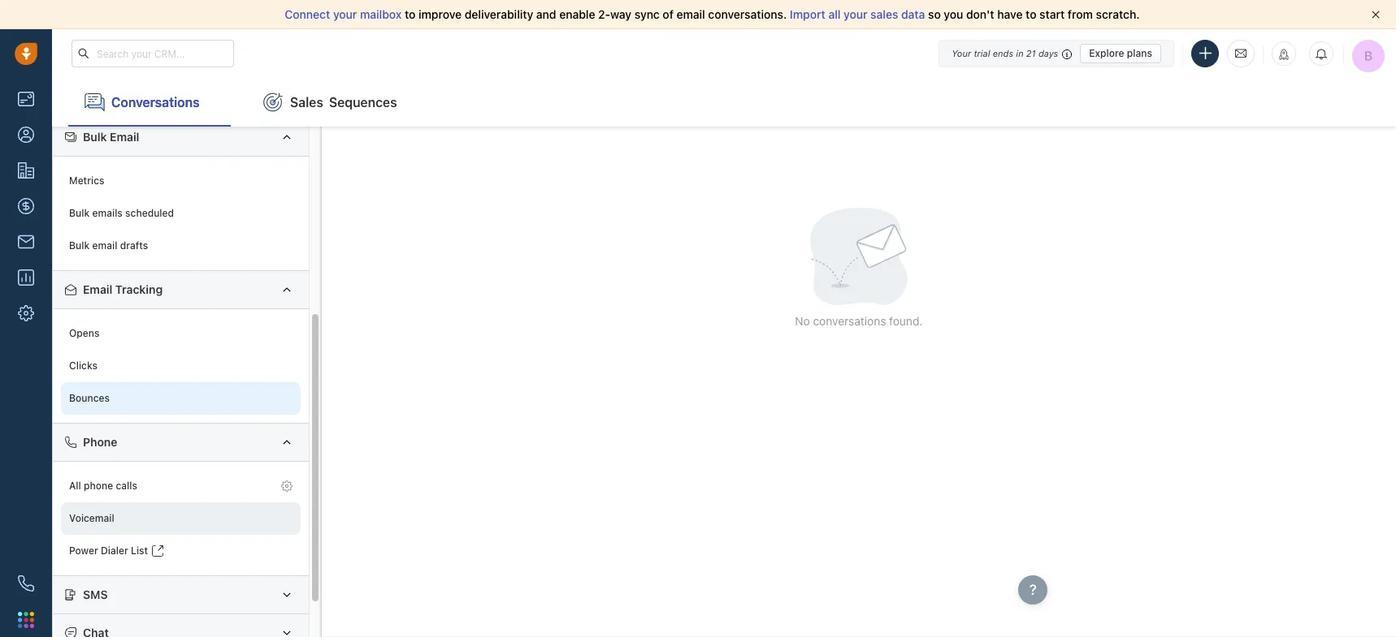 Task type: vqa. For each thing, say whether or not it's contained in the screenshot.
the acme
no



Task type: locate. For each thing, give the bounding box(es) containing it.
bulk email
[[83, 130, 139, 144]]

all
[[69, 481, 81, 493]]

all
[[828, 7, 841, 21]]

your left mailbox
[[333, 7, 357, 21]]

voicemail
[[69, 513, 114, 525]]

conversations
[[111, 95, 200, 109]]

bulk
[[83, 130, 107, 144], [69, 208, 90, 220], [69, 240, 90, 252]]

connect
[[285, 7, 330, 21]]

import all your sales data link
[[790, 7, 928, 21]]

found.
[[889, 314, 923, 328]]

bulk emails scheduled
[[69, 208, 174, 220]]

your trial ends in 21 days
[[952, 48, 1058, 58]]

sales
[[290, 95, 323, 109]]

your
[[333, 7, 357, 21], [844, 7, 868, 21]]

enable
[[559, 7, 595, 21]]

explore
[[1089, 47, 1124, 59]]

1 vertical spatial email
[[92, 240, 117, 252]]

1 horizontal spatial email
[[677, 7, 705, 21]]

email down conversations link
[[110, 130, 139, 144]]

0 horizontal spatial your
[[333, 7, 357, 21]]

bulk down the bulk emails scheduled at the top left of the page
[[69, 240, 90, 252]]

2 vertical spatial bulk
[[69, 240, 90, 252]]

your right all
[[844, 7, 868, 21]]

tracking
[[115, 283, 163, 297]]

no conversations found.
[[795, 314, 923, 328]]

start
[[1040, 7, 1065, 21]]

and
[[536, 7, 556, 21]]

email left tracking
[[83, 283, 112, 297]]

email
[[110, 130, 139, 144], [83, 283, 112, 297]]

bulk left 'emails'
[[69, 208, 90, 220]]

bulk for bulk email
[[83, 130, 107, 144]]

what's new image
[[1278, 49, 1290, 60]]

email inside "link"
[[92, 240, 117, 252]]

emails
[[92, 208, 123, 220]]

conversations link
[[68, 78, 231, 127]]

0 horizontal spatial email
[[92, 240, 117, 252]]

sync
[[634, 7, 660, 21]]

sales sequences
[[290, 95, 397, 109]]

1 vertical spatial email
[[83, 283, 112, 297]]

to
[[405, 7, 416, 21], [1026, 7, 1037, 21]]

connect your mailbox to improve deliverability and enable 2-way sync of email conversations. import all your sales data so you don't have to start from scratch.
[[285, 7, 1140, 21]]

plans
[[1127, 47, 1152, 59]]

bounces
[[69, 393, 110, 405]]

email tracking
[[83, 283, 163, 297]]

power dialer list link
[[61, 535, 301, 568]]

bounces link
[[61, 383, 301, 415]]

sales sequences link
[[247, 78, 413, 127]]

1 horizontal spatial to
[[1026, 7, 1037, 21]]

metrics
[[69, 175, 104, 187]]

to right mailbox
[[405, 7, 416, 21]]

email
[[677, 7, 705, 21], [92, 240, 117, 252]]

to left start
[[1026, 7, 1037, 21]]

tab list
[[52, 78, 1396, 127]]

calls
[[116, 481, 137, 493]]

drafts
[[120, 240, 148, 252]]

your
[[952, 48, 971, 58]]

1 horizontal spatial your
[[844, 7, 868, 21]]

dialer
[[101, 546, 128, 558]]

sms
[[83, 588, 108, 602]]

0 vertical spatial email
[[677, 7, 705, 21]]

bulk inside "link"
[[69, 240, 90, 252]]

email right the of
[[677, 7, 705, 21]]

email left drafts
[[92, 240, 117, 252]]

0 vertical spatial email
[[110, 130, 139, 144]]

scratch.
[[1096, 7, 1140, 21]]

power
[[69, 546, 98, 558]]

2-
[[598, 7, 610, 21]]

explore plans link
[[1080, 43, 1161, 63]]

0 horizontal spatial to
[[405, 7, 416, 21]]

0 vertical spatial bulk
[[83, 130, 107, 144]]

bulk for bulk email drafts
[[69, 240, 90, 252]]

1 vertical spatial bulk
[[69, 208, 90, 220]]

power dialer list
[[69, 546, 148, 558]]

tab list containing conversations
[[52, 78, 1396, 127]]

bulk up metrics
[[83, 130, 107, 144]]



Task type: describe. For each thing, give the bounding box(es) containing it.
of
[[663, 7, 674, 21]]

phone
[[84, 481, 113, 493]]

conversations.
[[708, 7, 787, 21]]

scheduled
[[125, 208, 174, 220]]

days
[[1038, 48, 1058, 58]]

sequences
[[329, 95, 397, 109]]

ends
[[993, 48, 1014, 58]]

bulk email drafts link
[[61, 230, 301, 262]]

improve
[[419, 7, 462, 21]]

in
[[1016, 48, 1024, 58]]

all phone calls link
[[61, 470, 301, 503]]

mailbox
[[360, 7, 402, 21]]

no
[[795, 314, 810, 328]]

21
[[1026, 48, 1036, 58]]

2 to from the left
[[1026, 7, 1037, 21]]

bulk for bulk emails scheduled
[[69, 208, 90, 220]]

phone image
[[18, 576, 34, 592]]

way
[[610, 7, 632, 21]]

opens link
[[61, 318, 301, 350]]

conversations
[[813, 314, 886, 328]]

2 your from the left
[[844, 7, 868, 21]]

Search your CRM... text field
[[72, 40, 234, 67]]

metrics link
[[61, 165, 301, 197]]

freshworks switcher image
[[18, 613, 34, 629]]

explore plans
[[1089, 47, 1152, 59]]

opens
[[69, 328, 100, 340]]

so
[[928, 7, 941, 21]]

1 to from the left
[[405, 7, 416, 21]]

trial
[[974, 48, 990, 58]]

1 your from the left
[[333, 7, 357, 21]]

all phone calls
[[69, 481, 137, 493]]

bulk emails scheduled link
[[61, 197, 301, 230]]

bulk email drafts
[[69, 240, 148, 252]]

you
[[944, 7, 963, 21]]

phone
[[83, 436, 117, 449]]

import
[[790, 7, 825, 21]]

clicks link
[[61, 350, 301, 383]]

deliverability
[[465, 7, 533, 21]]

close image
[[1372, 11, 1380, 19]]

sales
[[870, 7, 898, 21]]

connect your mailbox link
[[285, 7, 405, 21]]

data
[[901, 7, 925, 21]]

clicks
[[69, 360, 97, 373]]

have
[[997, 7, 1023, 21]]

voicemail link
[[61, 503, 301, 535]]

from
[[1068, 7, 1093, 21]]

send email image
[[1235, 47, 1247, 60]]

list
[[131, 546, 148, 558]]

don't
[[966, 7, 994, 21]]

phone element
[[10, 568, 42, 601]]



